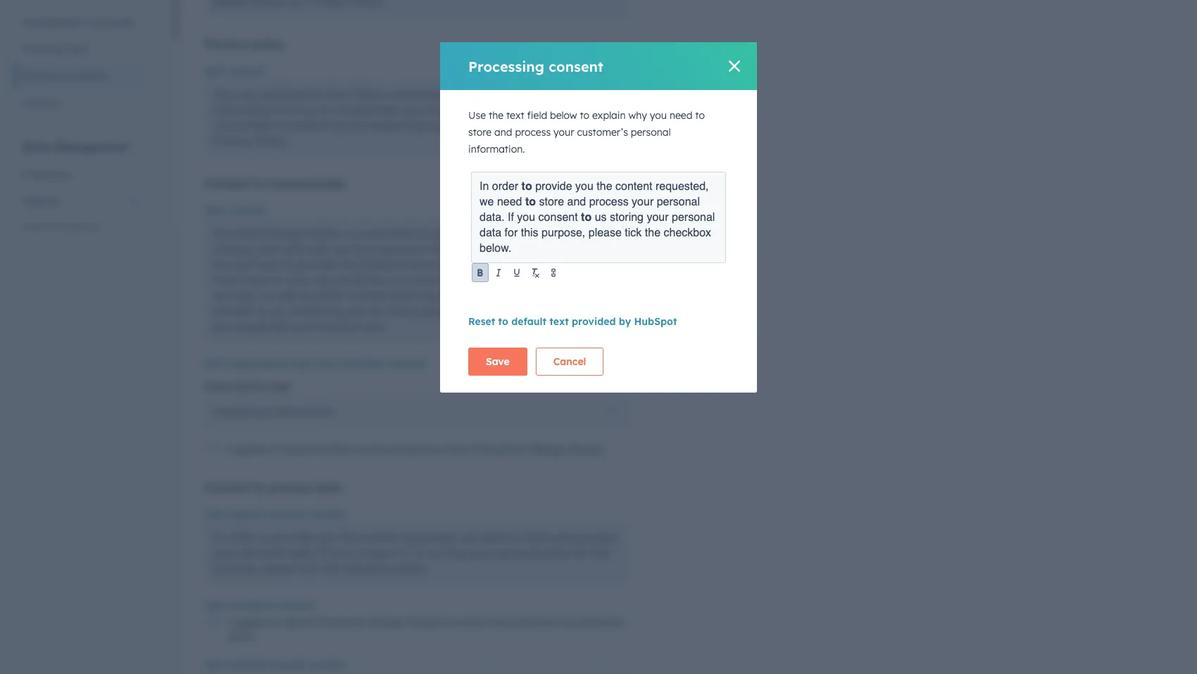 Task type: describe. For each thing, give the bounding box(es) containing it.
edit for edit checkbox content button
[[205, 600, 224, 613]]

2 horizontal spatial provation
[[475, 442, 526, 456]]

consent to communicate
[[205, 177, 345, 191]]

protecting inside provation design studio is committed to protecting and respecting your privacy, and we'll only use your personal information to administer your account and to provide the products and services you requested from us. from time to time, we would like to contact you about our products and services, as well as other content that may be of interest to you. if you consent to us contacting you for this purpose, please tick below to say how you would like us to contact you:
[[431, 227, 486, 241]]

privacy, inside you can unsubscribe from these communications at any time. for more information on how to unsubscribe, our privacy practices, and how we are committed to protecting and respecting your privacy, please review our privacy policy.
[[455, 118, 497, 132]]

well
[[277, 289, 297, 303]]

consent inside provation design studio is committed to protecting and respecting your privacy, and we'll only use your personal information to administer your account and to provide the products and services you requested from us. from time to time, we would like to contact you about our products and services, as well as other content that may be of interest to you. if you consent to us contacting you for this purpose, please tick below to say how you would like us to contact you:
[[213, 304, 254, 318]]

order for in order to provide you the content requested, we need to store and process your personal data. if you consent to us storing your personal data for this purpose, please tick the checkbox below.
[[227, 531, 256, 545]]

services,
[[213, 289, 259, 303]]

i for i agree to allow provation design studio to store and process my personal data.
[[227, 616, 232, 630]]

personal inside use the text field below to explain why you need to store and process your customer's personal information.
[[631, 126, 671, 139]]

store inside in order to provide you the content requested, we need to store and process your personal data. if you consent to us storing your personal data for this purpose, please tick the checkbox below.
[[523, 531, 549, 545]]

you inside 'store and process your personal data. if you consent'
[[517, 211, 535, 224]]

provide you the content requested, we need
[[480, 180, 712, 208]]

personal inside us storing your personal data for this purpose, please tick the checkbox below.
[[672, 211, 715, 224]]

and inside in order to provide you the content requested, we need to store and process your personal data. if you consent to us storing your personal data for this purpose, please tick the checkbox below.
[[553, 531, 573, 545]]

edit content button for you
[[205, 63, 265, 80]]

below. inside in order to provide you the content requested, we need to store and process your personal data. if you consent to us storing your personal data for this purpose, please tick the checkbox below.
[[396, 562, 429, 576]]

you inside use the text field below to explain why you need to store and process your customer's personal information.
[[650, 109, 667, 122]]

unsubscribe,
[[334, 103, 400, 117]]

this inside provation design studio is committed to protecting and respecting your privacy, and we'll only use your personal information to administer your account and to provide the products and services you requested from us. from time to time, we would like to contact you about our products and services, as well as other content that may be of interest to you. if you consent to us contacting you for this purpose, please tick below to say how you would like us to contact you:
[[388, 304, 407, 318]]

subscription type
[[205, 380, 291, 393]]

us inside in order to provide you the content requested, we need to store and process your personal data. if you consent to us storing your personal data for this purpose, please tick the checkbox below.
[[413, 547, 425, 561]]

privacy for privacy & consent
[[23, 70, 57, 82]]

be
[[442, 289, 455, 303]]

provide inside provation design studio is committed to protecting and respecting your privacy, and we'll only use your personal information to administer your account and to provide the products and services you requested from us. from time to time, we would like to contact you about our products and services, as well as other content that may be of interest to you. if you consent to us contacting you for this purpose, please tick below to say how you would like us to contact you:
[[297, 258, 336, 272]]

1 vertical spatial products
[[523, 273, 570, 287]]

0 vertical spatial products
[[360, 258, 407, 272]]

in for in order to provide you the content requested, we need to store and process your personal data. if you consent to us storing your personal data for this purpose, please tick the checkbox below.
[[213, 531, 224, 545]]

1 vertical spatial other
[[324, 442, 353, 456]]

please inside us storing your personal data for this purpose, please tick the checkbox below.
[[589, 227, 622, 239]]

from
[[213, 273, 240, 287]]

cancel button
[[536, 348, 604, 376]]

1 vertical spatial our
[[575, 118, 592, 132]]

about
[[468, 273, 499, 287]]

edit subscription type and checkbox content button
[[205, 356, 425, 373]]

by
[[619, 316, 631, 328]]

need inside the provide you the content requested, we need
[[497, 196, 522, 208]]

reset
[[468, 316, 495, 328]]

management
[[54, 140, 128, 154]]

say
[[567, 304, 586, 318]]

1 vertical spatial design
[[529, 442, 566, 456]]

edit implicit consent content
[[205, 659, 346, 672]]

practices,
[[466, 103, 518, 117]]

may
[[416, 289, 439, 303]]

2 edit from the top
[[205, 204, 224, 217]]

account
[[213, 258, 256, 272]]

content inside the provide you the content requested, we need
[[616, 180, 653, 193]]

text inside use the text field below to explain why you need to store and process your customer's personal information.
[[506, 109, 524, 122]]

checkbox inside the edit subscription type and checkbox content button
[[338, 358, 385, 370]]

customer's
[[577, 126, 628, 139]]

provation inside provation design studio is committed to protecting and respecting your privacy, and we'll only use your personal information to administer your account and to provide the products and services you requested from us. from time to time, we would like to contact you about our products and services, as well as other content that may be of interest to you. if you consent to us contacting you for this purpose, please tick below to say how you would like us to contact you:
[[213, 227, 264, 241]]

explicit
[[227, 509, 264, 521]]

purpose, inside in order to provide you the content requested, we need to store and process your personal data. if you consent to us storing your personal data for this purpose, please tick the checkbox below.
[[213, 562, 259, 576]]

import
[[23, 222, 56, 235]]

0 vertical spatial consent
[[69, 70, 107, 82]]

us inside us storing your personal data for this purpose, please tick the checkbox below.
[[595, 211, 607, 224]]

2 as from the left
[[300, 289, 313, 303]]

content inside in order to provide you the content requested, we need to store and process your personal data. if you consent to us storing your personal data for this purpose, please tick the checkbox below.
[[359, 531, 399, 545]]

1 vertical spatial type
[[269, 380, 291, 393]]

studio inside i agree to allow provation design studio to store and process my personal data.
[[408, 616, 442, 630]]

my
[[557, 616, 573, 630]]

communications for these
[[385, 87, 473, 101]]

0 horizontal spatial data
[[315, 481, 342, 495]]

checkbox inside edit checkbox content button
[[227, 600, 274, 613]]

save button
[[468, 348, 527, 376]]

your inside us storing your personal data for this purpose, please tick the checkbox below.
[[647, 211, 669, 224]]

hubspot
[[634, 316, 677, 328]]

please inside in order to provide you the content requested, we need to store and process your personal data. if you consent to us storing your personal data for this purpose, please tick the checkbox below.
[[262, 562, 296, 576]]

is
[[344, 227, 352, 241]]

edit implicit consent content button
[[205, 657, 346, 674]]

other inside provation design studio is committed to protecting and respecting your privacy, and we'll only use your personal information to administer your account and to provide the products and services you requested from us. from time to time, we would like to contact you about our products and services, as well as other content that may be of interest to you. if you consent to us contacting you for this purpose, please tick below to say how you would like us to contact you:
[[316, 289, 344, 303]]

& for export
[[58, 222, 65, 235]]

security
[[23, 96, 60, 109]]

that
[[391, 289, 413, 303]]

1 horizontal spatial like
[[367, 273, 384, 287]]

code
[[65, 43, 89, 56]]

committed inside you can unsubscribe from these communications at any time. for more information on how to unsubscribe, our privacy practices, and how we are committed to protecting and respecting your privacy, please review our privacy policy.
[[213, 118, 271, 132]]

you
[[213, 87, 232, 101]]

explain
[[592, 109, 626, 122]]

store inside 'store and process your personal data. if you consent'
[[539, 196, 564, 208]]

consent inside in order to provide you the content requested, we need to store and process your personal data. if you consent to us storing your personal data for this purpose, please tick the checkbox below.
[[354, 547, 396, 561]]

information inside you can unsubscribe from these communications at any time. for more information on how to unsubscribe, our privacy practices, and how we are committed to protecting and respecting your privacy, please review our privacy policy.
[[213, 103, 275, 117]]

information.
[[468, 143, 525, 156]]

interest
[[473, 289, 512, 303]]

process inside i agree to allow provation design studio to store and process my personal data.
[[513, 616, 554, 630]]

checkbox inside us storing your personal data for this purpose, please tick the checkbox below.
[[664, 227, 711, 239]]

tracking
[[23, 43, 62, 56]]

protecting inside you can unsubscribe from these communications at any time. for more information on how to unsubscribe, our privacy practices, and how we are committed to protecting and respecting your privacy, please review our privacy policy.
[[288, 118, 343, 132]]

for
[[543, 87, 561, 101]]

tracking code
[[23, 43, 89, 56]]

export
[[68, 222, 99, 235]]

data management element
[[14, 139, 147, 268]]

provide inside the provide you the content requested, we need
[[535, 180, 572, 193]]

privacy inside you can unsubscribe from these communications at any time. for more information on how to unsubscribe, our privacy practices, and how we are committed to protecting and respecting your privacy, please review our privacy policy.
[[213, 134, 252, 148]]

use
[[332, 242, 350, 256]]

more
[[564, 87, 591, 101]]

storing inside in order to provide you the content requested, we need to store and process your personal data. if you consent to us storing your personal data for this purpose, please tick the checkbox below.
[[428, 547, 465, 561]]

requested, inside the provide you the content requested, we need
[[656, 180, 709, 193]]

processing consent
[[468, 57, 604, 75]]

0 horizontal spatial would
[[235, 320, 267, 334]]

administer
[[509, 242, 565, 256]]

subscription
[[227, 358, 288, 370]]

in for in order to
[[480, 180, 489, 193]]

on
[[278, 103, 291, 117]]

import & export link
[[14, 215, 147, 242]]

data. inside i agree to allow provation design studio to store and process my personal data.
[[227, 630, 255, 644]]

please inside provation design studio is committed to protecting and respecting your privacy, and we'll only use your personal information to administer your account and to provide the products and services you requested from us. from time to time, we would like to contact you about our products and services, as well as other content that may be of interest to you. if you consent to us contacting you for this purpose, please tick below to say how you would like us to contact you:
[[459, 304, 494, 318]]

consent for consent to process data
[[205, 481, 250, 495]]

we inside the provide you the content requested, we need
[[480, 196, 494, 208]]

the inside provation design studio is committed to protecting and respecting your privacy, and we'll only use your personal information to administer your account and to provide the products and services you requested from us. from time to time, we would like to contact you about our products and services, as well as other content that may be of interest to you. if you consent to us contacting you for this purpose, please tick below to say how you would like us to contact you:
[[340, 258, 357, 272]]

if inside 'store and process your personal data. if you consent'
[[508, 211, 514, 224]]

consent to process data
[[205, 481, 342, 495]]

this inside in order to provide you the content requested, we need to store and process your personal data. if you consent to us storing your personal data for this purpose, please tick the checkbox below.
[[591, 547, 610, 561]]

process inside in order to provide you the content requested, we need to store and process your personal data. if you consent to us storing your personal data for this purpose, please tick the checkbox below.
[[576, 531, 617, 545]]

data
[[23, 140, 50, 154]]

use
[[468, 109, 486, 122]]

edit content for you
[[205, 65, 265, 77]]

and inside use the text field below to explain why you need to store and process your customer's personal information.
[[494, 126, 512, 139]]

we inside in order to provide you the content requested, we need to store and process your personal data. if you consent to us storing your personal data for this purpose, please tick the checkbox below.
[[461, 531, 476, 545]]

need for you
[[670, 109, 693, 122]]

data. inside 'store and process your personal data. if you consent'
[[480, 211, 505, 224]]

can
[[236, 87, 255, 101]]

marketing information button
[[205, 398, 628, 426]]

the inside use the text field below to explain why you need to store and process your customer's personal information.
[[489, 109, 504, 122]]

requested
[[503, 258, 556, 272]]

communicate
[[269, 177, 345, 191]]

requested, inside in order to provide you the content requested, we need to store and process your personal data. if you consent to us storing your personal data for this purpose, please tick the checkbox below.
[[402, 531, 458, 545]]

1 vertical spatial text
[[550, 316, 569, 328]]

edit for edit explicit consent content button
[[205, 509, 224, 521]]

downloads
[[83, 16, 134, 29]]

only
[[307, 242, 329, 256]]

import & export
[[23, 222, 99, 235]]

edit explicit consent content
[[205, 509, 345, 521]]

1 as from the left
[[262, 289, 274, 303]]

consent for consent to communicate
[[205, 177, 250, 191]]

of
[[459, 289, 469, 303]]

and inside 'store and process your personal data. if you consent'
[[567, 196, 586, 208]]

0 horizontal spatial how
[[295, 103, 316, 117]]

need for we
[[479, 531, 506, 545]]

edit for edit implicit consent content button
[[205, 659, 224, 672]]

communications for other
[[356, 442, 444, 456]]

privacy
[[424, 103, 463, 117]]

security link
[[14, 89, 147, 116]]

edit content for provation
[[205, 204, 265, 217]]

default
[[511, 316, 547, 328]]

implicit
[[227, 659, 264, 672]]

0 horizontal spatial our
[[403, 103, 421, 117]]

i agree to receive other communications from provation design studio.
[[227, 442, 606, 456]]

1 horizontal spatial how
[[544, 103, 566, 117]]

0 vertical spatial would
[[332, 273, 363, 287]]

you inside the provide you the content requested, we need
[[575, 180, 594, 193]]

are
[[587, 103, 605, 117]]

tick inside provation design studio is committed to protecting and respecting your privacy, and we'll only use your personal information to administer your account and to provide the products and services you requested from us. from time to time, we would like to contact you about our products and services, as well as other content that may be of interest to you. if you consent to us contacting you for this purpose, please tick below to say how you would like us to contact you:
[[497, 304, 516, 318]]

purpose, inside us storing your personal data for this purpose, please tick the checkbox below.
[[542, 227, 585, 239]]

you can unsubscribe from these communications at any time. for more information on how to unsubscribe, our privacy practices, and how we are committed to protecting and respecting your privacy, please review our privacy policy.
[[213, 87, 605, 148]]

objects button
[[14, 188, 147, 215]]

save
[[486, 356, 510, 368]]

edit for the edit subscription type and checkbox content button
[[205, 358, 224, 370]]

unsubscribe
[[258, 87, 322, 101]]

for inside in order to provide you the content requested, we need to store and process your personal data. if you consent to us storing your personal data for this purpose, please tick the checkbox below.
[[573, 547, 588, 561]]

for inside us storing your personal data for this purpose, please tick the checkbox below.
[[505, 227, 518, 239]]



Task type: locate. For each thing, give the bounding box(es) containing it.
1 horizontal spatial requested,
[[656, 180, 709, 193]]

store inside i agree to allow provation design studio to store and process my personal data.
[[459, 616, 486, 630]]

below. inside us storing your personal data for this purpose, please tick the checkbox below.
[[480, 242, 512, 255]]

studio inside provation design studio is committed to protecting and respecting your privacy, and we'll only use your personal information to administer your account and to provide the products and services you requested from us. from time to time, we would like to contact you about our products and services, as well as other content that may be of interest to you. if you consent to us contacting you for this purpose, please tick below to say how you would like us to contact you:
[[307, 227, 341, 241]]

1 horizontal spatial if
[[508, 211, 514, 224]]

0 vertical spatial edit content button
[[205, 63, 265, 80]]

your inside use the text field below to explain why you need to store and process your customer's personal information.
[[554, 126, 574, 139]]

edit explicit consent content button
[[205, 506, 345, 523]]

respecting up administer
[[512, 227, 568, 241]]

how
[[295, 103, 316, 117], [544, 103, 566, 117], [589, 304, 611, 318]]

0 vertical spatial provation
[[213, 227, 264, 241]]

design inside provation design studio is committed to protecting and respecting your privacy, and we'll only use your personal information to administer your account and to provide the products and services you requested from us. from time to time, we would like to contact you about our products and services, as well as other content that may be of interest to you. if you consent to us contacting you for this purpose, please tick below to say how you would like us to contact you:
[[267, 227, 303, 241]]

purpose, down may
[[410, 304, 456, 318]]

privacy policy
[[205, 37, 285, 51]]

like down well
[[270, 320, 287, 334]]

data management
[[23, 140, 128, 154]]

edit checkbox content button
[[205, 598, 315, 615]]

0 horizontal spatial contact
[[320, 320, 360, 334]]

services
[[434, 258, 477, 272]]

tick down 'store and process your personal data. if you consent'
[[625, 227, 642, 239]]

from inside provation design studio is committed to protecting and respecting your privacy, and we'll only use your personal information to administer your account and to provide the products and services you requested from us. from time to time, we would like to contact you about our products and services, as well as other content that may be of interest to you. if you consent to us contacting you for this purpose, please tick below to say how you would like us to contact you:
[[559, 258, 584, 272]]

2 i from the top
[[227, 616, 232, 630]]

at
[[477, 87, 488, 101]]

marketing
[[213, 405, 266, 419]]

0 vertical spatial edit content
[[205, 65, 265, 77]]

0 horizontal spatial respecting
[[369, 118, 425, 132]]

2 horizontal spatial if
[[555, 289, 564, 303]]

0 vertical spatial &
[[59, 70, 66, 82]]

close image
[[729, 61, 740, 72]]

data inside in order to provide you the content requested, we need to store and process your personal data. if you consent to us storing your personal data for this purpose, please tick the checkbox below.
[[544, 547, 569, 561]]

tracking code link
[[14, 36, 147, 63]]

privacy left policy.
[[213, 134, 252, 148]]

and inside i agree to allow provation design studio to store and process my personal data.
[[489, 616, 510, 630]]

edit content button
[[205, 63, 265, 80], [205, 202, 265, 219]]

2 horizontal spatial purpose,
[[542, 227, 585, 239]]

communications down marketing information popup button
[[356, 442, 444, 456]]

0 vertical spatial protecting
[[288, 118, 343, 132]]

below.
[[480, 242, 512, 255], [396, 562, 429, 576]]

reset to default text provided by hubspot button
[[468, 316, 677, 328]]

products up you.
[[523, 273, 570, 287]]

like up you:
[[367, 273, 384, 287]]

privacy left policy
[[205, 37, 247, 51]]

2 vertical spatial data
[[544, 547, 569, 561]]

1 vertical spatial in
[[213, 531, 224, 545]]

the inside us storing your personal data for this purpose, please tick the checkbox below.
[[645, 227, 661, 239]]

other right receive
[[324, 442, 353, 456]]

data. down the in order to
[[480, 211, 505, 224]]

& down tracking code
[[59, 70, 66, 82]]

1 vertical spatial i
[[227, 616, 232, 630]]

2 horizontal spatial data.
[[480, 211, 505, 224]]

tick inside us storing your personal data for this purpose, please tick the checkbox below.
[[625, 227, 642, 239]]

agree inside i agree to allow provation design studio to store and process my personal data.
[[236, 616, 266, 630]]

objects
[[23, 195, 58, 208]]

type up marketing information
[[269, 380, 291, 393]]

as up contacting
[[300, 289, 313, 303]]

need inside use the text field below to explain why you need to store and process your customer's personal information.
[[670, 109, 693, 122]]

consent inside button
[[267, 659, 306, 672]]

time.
[[514, 87, 540, 101]]

1 horizontal spatial text
[[550, 316, 569, 328]]

data down receive
[[315, 481, 342, 495]]

personal inside i agree to allow provation design studio to store and process my personal data.
[[576, 616, 622, 630]]

our down are
[[575, 118, 592, 132]]

other up contacting
[[316, 289, 344, 303]]

please down 'store and process your personal data. if you consent'
[[589, 227, 622, 239]]

1 horizontal spatial tick
[[497, 304, 516, 318]]

0 horizontal spatial design
[[267, 227, 303, 241]]

marketplace downloads
[[23, 16, 134, 29]]

0 horizontal spatial in
[[213, 531, 224, 545]]

processing consent dialog
[[440, 42, 757, 393]]

0 horizontal spatial as
[[262, 289, 274, 303]]

policy
[[251, 37, 285, 51]]

our left privacy
[[403, 103, 421, 117]]

1 edit from the top
[[205, 65, 224, 77]]

and inside button
[[316, 358, 335, 370]]

studio down in order to provide you the content requested, we need to store and process your personal data. if you consent to us storing your personal data for this purpose, please tick the checkbox below.
[[408, 616, 442, 630]]

in down information.
[[480, 180, 489, 193]]

0 horizontal spatial studio
[[307, 227, 341, 241]]

contact down contacting
[[320, 320, 360, 334]]

please down practices,
[[500, 118, 535, 132]]

6 edit from the top
[[205, 659, 224, 672]]

0 vertical spatial text
[[506, 109, 524, 122]]

1 horizontal spatial storing
[[610, 211, 644, 224]]

communications up privacy
[[385, 87, 473, 101]]

privacy, up "account"
[[213, 242, 254, 256]]

2 horizontal spatial tick
[[625, 227, 642, 239]]

privacy & consent
[[23, 70, 107, 82]]

provided
[[572, 316, 616, 328]]

protecting
[[288, 118, 343, 132], [431, 227, 486, 241]]

None text field
[[480, 179, 718, 256]]

0 vertical spatial provide
[[535, 180, 572, 193]]

0 horizontal spatial storing
[[428, 547, 465, 561]]

0 horizontal spatial order
[[227, 531, 256, 545]]

in down edit explicit consent content
[[213, 531, 224, 545]]

data
[[480, 227, 502, 239], [315, 481, 342, 495], [544, 547, 569, 561]]

time
[[243, 273, 267, 287]]

1 vertical spatial &
[[58, 222, 65, 235]]

edit checkbox content
[[205, 600, 315, 613]]

checkbox
[[664, 227, 711, 239], [338, 358, 385, 370], [342, 562, 392, 576], [227, 600, 274, 613]]

i agree to allow provation design studio to store and process my personal data.
[[227, 616, 622, 644]]

0 vertical spatial contact
[[402, 273, 442, 287]]

information up services
[[429, 242, 491, 256]]

if right you.
[[555, 289, 564, 303]]

committed down can
[[213, 118, 271, 132]]

would down use
[[332, 273, 363, 287]]

1 horizontal spatial contact
[[402, 273, 442, 287]]

agree down marketing
[[236, 442, 266, 456]]

1 i from the top
[[227, 442, 232, 456]]

0 horizontal spatial for
[[369, 304, 385, 318]]

1 vertical spatial data
[[315, 481, 342, 495]]

respecting down unsubscribe,
[[369, 118, 425, 132]]

our inside provation design studio is committed to protecting and respecting your privacy, and we'll only use your personal information to administer your account and to provide the products and services you requested from us. from time to time, we would like to contact you about our products and services, as well as other content that may be of interest to you. if you consent to us contacting you for this purpose, please tick below to say how you would like us to contact you:
[[502, 273, 520, 287]]

1 vertical spatial agree
[[236, 616, 266, 630]]

below inside use the text field below to explain why you need to store and process your customer's personal information.
[[550, 109, 577, 122]]

your inside you can unsubscribe from these communications at any time. for more information on how to unsubscribe, our privacy practices, and how we are committed to protecting and respecting your privacy, please review our privacy policy.
[[428, 118, 452, 132]]

please up edit checkbox content button
[[262, 562, 296, 576]]

from down marketing information popup button
[[447, 442, 472, 456]]

1 vertical spatial this
[[388, 304, 407, 318]]

2 vertical spatial provide
[[273, 531, 313, 545]]

studio
[[307, 227, 341, 241], [408, 616, 442, 630]]

& for consent
[[59, 70, 66, 82]]

provation inside i agree to allow provation design studio to store and process my personal data.
[[314, 616, 365, 630]]

0 horizontal spatial from
[[325, 87, 350, 101]]

studio up only
[[307, 227, 341, 241]]

order down explicit
[[227, 531, 256, 545]]

1 vertical spatial like
[[270, 320, 287, 334]]

none text field inside processing consent dialog
[[480, 179, 718, 256]]

2 vertical spatial provation
[[314, 616, 365, 630]]

0 vertical spatial this
[[521, 227, 539, 239]]

order down information.
[[492, 180, 518, 193]]

1 vertical spatial provation
[[475, 442, 526, 456]]

data up about
[[480, 227, 502, 239]]

properties link
[[14, 161, 147, 188]]

contact
[[402, 273, 442, 287], [320, 320, 360, 334]]

protecting up services
[[431, 227, 486, 241]]

2 agree from the top
[[236, 616, 266, 630]]

in order to provide you the content requested, we need to store and process your personal data. if you consent to us storing your personal data for this purpose, please tick the checkbox below.
[[213, 531, 617, 576]]

would
[[332, 273, 363, 287], [235, 320, 267, 334]]

order inside in order to provide you the content requested, we need to store and process your personal data. if you consent to us storing your personal data for this purpose, please tick the checkbox below.
[[227, 531, 256, 545]]

0 horizontal spatial this
[[388, 304, 407, 318]]

1 horizontal spatial design
[[368, 616, 405, 630]]

edit content down consent to communicate
[[205, 204, 265, 217]]

edit inside button
[[205, 509, 224, 521]]

we'll
[[281, 242, 304, 256]]

if down the in order to
[[508, 211, 514, 224]]

1 vertical spatial edit content button
[[205, 202, 265, 219]]

need inside in order to provide you the content requested, we need to store and process your personal data. if you consent to us storing your personal data for this purpose, please tick the checkbox below.
[[479, 531, 506, 545]]

2 horizontal spatial our
[[575, 118, 592, 132]]

our
[[403, 103, 421, 117], [575, 118, 592, 132], [502, 273, 520, 287]]

marketplace
[[23, 16, 80, 29]]

purpose, up administer
[[542, 227, 585, 239]]

store and process your personal data. if you consent
[[480, 196, 703, 224]]

0 vertical spatial data.
[[480, 211, 505, 224]]

for inside provation design studio is committed to protecting and respecting your privacy, and we'll only use your personal information to administer your account and to provide the products and services you requested from us. from time to time, we would like to contact you about our products and services, as well as other content that may be of interest to you. if you consent to us contacting you for this purpose, please tick below to say how you would like us to contact you:
[[369, 304, 385, 318]]

consent inside 'store and process your personal data. if you consent'
[[539, 211, 578, 224]]

in inside in order to provide you the content requested, we need to store and process your personal data. if you consent to us storing your personal data for this purpose, please tick the checkbox below.
[[213, 531, 224, 545]]

2 vertical spatial tick
[[300, 562, 319, 576]]

personal inside provation design studio is committed to protecting and respecting your privacy, and we'll only use your personal information to administer your account and to provide the products and services you requested from us. from time to time, we would like to contact you about our products and services, as well as other content that may be of interest to you. if you consent to us contacting you for this purpose, please tick below to say how you would like us to contact you:
[[380, 242, 426, 256]]

from left us.
[[559, 258, 584, 272]]

edit content up can
[[205, 65, 265, 77]]

2 horizontal spatial from
[[559, 258, 584, 272]]

4 edit from the top
[[205, 509, 224, 521]]

0 horizontal spatial text
[[506, 109, 524, 122]]

i down edit checkbox content
[[227, 616, 232, 630]]

below down you.
[[519, 304, 550, 318]]

0 vertical spatial below.
[[480, 242, 512, 255]]

privacy, down practices,
[[455, 118, 497, 132]]

this inside us storing your personal data for this purpose, please tick the checkbox below.
[[521, 227, 539, 239]]

data inside us storing your personal data for this purpose, please tick the checkbox below.
[[480, 227, 502, 239]]

0 vertical spatial from
[[325, 87, 350, 101]]

marketplace downloads link
[[14, 9, 147, 36]]

as left well
[[262, 289, 274, 303]]

1 edit content button from the top
[[205, 63, 265, 80]]

provide inside in order to provide you the content requested, we need to store and process your personal data. if you consent to us storing your personal data for this purpose, please tick the checkbox below.
[[273, 531, 313, 545]]

how right "on"
[[295, 103, 316, 117]]

purpose, inside provation design studio is committed to protecting and respecting your privacy, and we'll only use your personal information to administer your account and to provide the products and services you requested from us. from time to time, we would like to contact you about our products and services, as well as other content that may be of interest to you. if you consent to us contacting you for this purpose, please tick below to say how you would like us to contact you:
[[410, 304, 456, 318]]

privacy up security
[[23, 70, 57, 82]]

2 vertical spatial our
[[502, 273, 520, 287]]

information down can
[[213, 103, 275, 117]]

content inside button
[[308, 509, 345, 521]]

products up that
[[360, 258, 407, 272]]

order inside text field
[[492, 180, 518, 193]]

design
[[267, 227, 303, 241], [529, 442, 566, 456], [368, 616, 405, 630]]

products
[[360, 258, 407, 272], [523, 273, 570, 287]]

protecting down "on"
[[288, 118, 343, 132]]

1 edit content from the top
[[205, 65, 265, 77]]

purpose, up edit checkbox content
[[213, 562, 259, 576]]

below. up i agree to allow provation design studio to store and process my personal data.
[[396, 562, 429, 576]]

would down services,
[[235, 320, 267, 334]]

process inside 'store and process your personal data. if you consent'
[[589, 196, 629, 208]]

type inside button
[[291, 358, 313, 370]]

0 vertical spatial below
[[550, 109, 577, 122]]

storing
[[610, 211, 644, 224], [428, 547, 465, 561]]

these
[[354, 87, 382, 101]]

1 vertical spatial committed
[[356, 227, 413, 241]]

0 horizontal spatial purpose,
[[213, 562, 259, 576]]

i for i agree to receive other communications from provation design studio.
[[227, 442, 232, 456]]

provation design studio is committed to protecting and respecting your privacy, and we'll only use your personal information to administer your account and to provide the products and services you requested from us. from time to time, we would like to contact you about our products and services, as well as other content that may be of interest to you. if you consent to us contacting you for this purpose, please tick below to say how you would like us to contact you:
[[213, 227, 611, 334]]

process inside use the text field below to explain why you need to store and process your customer's personal information.
[[515, 126, 551, 139]]

2 edit content button from the top
[[205, 202, 265, 219]]

1 agree from the top
[[236, 442, 266, 456]]

information
[[270, 405, 334, 419]]

any
[[491, 87, 511, 101]]

0 horizontal spatial requested,
[[402, 531, 458, 545]]

provide down edit explicit consent content
[[273, 531, 313, 545]]

privacy for privacy policy
[[205, 37, 247, 51]]

1 horizontal spatial as
[[300, 289, 313, 303]]

2 horizontal spatial this
[[591, 547, 610, 561]]

1 vertical spatial communications
[[356, 442, 444, 456]]

data.
[[480, 211, 505, 224], [288, 547, 316, 561], [227, 630, 255, 644]]

edit content button down consent to communicate
[[205, 202, 265, 219]]

you.
[[530, 289, 552, 303]]

& left the export
[[58, 222, 65, 235]]

agree down edit checkbox content
[[236, 616, 266, 630]]

type right subscription
[[291, 358, 313, 370]]

2 vertical spatial for
[[573, 547, 588, 561]]

order for in order to
[[492, 180, 518, 193]]

1 vertical spatial edit content
[[205, 204, 265, 217]]

store inside use the text field below to explain why you need to store and process your customer's personal information.
[[468, 126, 492, 139]]

i down marketing
[[227, 442, 232, 456]]

if inside in order to provide you the content requested, we need to store and process your personal data. if you consent to us storing your personal data for this purpose, please tick the checkbox below.
[[319, 547, 329, 561]]

1 vertical spatial privacy
[[23, 70, 57, 82]]

how up review on the left top
[[544, 103, 566, 117]]

1 horizontal spatial products
[[523, 273, 570, 287]]

1 vertical spatial privacy,
[[213, 242, 254, 256]]

our down "requested" on the left top
[[502, 273, 520, 287]]

below inside provation design studio is committed to protecting and respecting your privacy, and we'll only use your personal information to administer your account and to provide the products and services you requested from us. from time to time, we would like to contact you about our products and services, as well as other content that may be of interest to you. if you consent to us contacting you for this purpose, please tick below to say how you would like us to contact you:
[[519, 304, 550, 318]]

you:
[[363, 320, 385, 334]]

3 edit from the top
[[205, 358, 224, 370]]

how inside provation design studio is committed to protecting and respecting your privacy, and we'll only use your personal information to administer your account and to provide the products and services you requested from us. from time to time, we would like to contact you about our products and services, as well as other content that may be of interest to you. if you consent to us contacting you for this purpose, please tick below to say how you would like us to contact you:
[[589, 304, 611, 318]]

1 vertical spatial below
[[519, 304, 550, 318]]

0 vertical spatial respecting
[[369, 118, 425, 132]]

1 horizontal spatial protecting
[[431, 227, 486, 241]]

we inside you can unsubscribe from these communications at any time. for more information on how to unsubscribe, our privacy practices, and how we are committed to protecting and respecting your privacy, please review our privacy policy.
[[569, 103, 584, 117]]

1 horizontal spatial data.
[[288, 547, 316, 561]]

i
[[227, 442, 232, 456], [227, 616, 232, 630]]

1 vertical spatial data.
[[288, 547, 316, 561]]

text right the default
[[550, 316, 569, 328]]

consent inside button
[[267, 509, 305, 521]]

0 vertical spatial i
[[227, 442, 232, 456]]

1 vertical spatial information
[[429, 242, 491, 256]]

from
[[325, 87, 350, 101], [559, 258, 584, 272], [447, 442, 472, 456]]

please down of
[[459, 304, 494, 318]]

edit content button for provation
[[205, 202, 265, 219]]

2 horizontal spatial design
[[529, 442, 566, 456]]

0 vertical spatial tick
[[625, 227, 642, 239]]

0 vertical spatial type
[[291, 358, 313, 370]]

respecting inside you can unsubscribe from these communications at any time. for more information on how to unsubscribe, our privacy practices, and how we are committed to protecting and respecting your privacy, please review our privacy policy.
[[369, 118, 425, 132]]

2 edit content from the top
[[205, 204, 265, 217]]

we inside provation design studio is committed to protecting and respecting your privacy, and we'll only use your personal information to administer your account and to provide the products and services you requested from us. from time to time, we would like to contact you about our products and services, as well as other content that may be of interest to you. if you consent to us contacting you for this purpose, please tick below to say how you would like us to contact you:
[[314, 273, 329, 287]]

tick inside in order to provide you the content requested, we need to store and process your personal data. if you consent to us storing your personal data for this purpose, please tick the checkbox below.
[[300, 562, 319, 576]]

content inside provation design studio is committed to protecting and respecting your privacy, and we'll only use your personal information to administer your account and to provide the products and services you requested from us. from time to time, we would like to contact you about our products and services, as well as other content that may be of interest to you. if you consent to us contacting you for this purpose, please tick below to say how you would like us to contact you:
[[347, 289, 388, 303]]

0 vertical spatial design
[[267, 227, 303, 241]]

to
[[319, 103, 330, 117], [580, 109, 590, 122], [695, 109, 705, 122], [274, 118, 285, 132], [254, 177, 265, 191], [522, 180, 532, 193], [525, 196, 536, 208], [581, 211, 592, 224], [417, 227, 428, 241], [495, 242, 506, 256], [282, 258, 293, 272], [270, 273, 281, 287], [387, 273, 398, 287], [516, 289, 527, 303], [258, 304, 268, 318], [553, 304, 564, 318], [498, 316, 508, 328], [306, 320, 317, 334], [269, 442, 280, 456], [254, 481, 265, 495], [259, 531, 270, 545], [509, 531, 520, 545], [399, 547, 410, 561], [269, 616, 280, 630], [445, 616, 456, 630]]

edit content button up can
[[205, 63, 265, 80]]

1 vertical spatial tick
[[497, 304, 516, 318]]

1 horizontal spatial information
[[429, 242, 491, 256]]

review
[[538, 118, 572, 132]]

data up the my
[[544, 547, 569, 561]]

marketing information
[[213, 405, 334, 419]]

0 vertical spatial privacy
[[205, 37, 247, 51]]

provide down only
[[297, 258, 336, 272]]

from left "these"
[[325, 87, 350, 101]]

agree for i agree to receive other communications from provation design studio.
[[236, 442, 266, 456]]

how right 'say'
[[589, 304, 611, 318]]

if inside provation design studio is committed to protecting and respecting your privacy, and we'll only use your personal information to administer your account and to provide the products and services you requested from us. from time to time, we would like to contact you about our products and services, as well as other content that may be of interest to you. if you consent to us contacting you for this purpose, please tick below to say how you would like us to contact you:
[[555, 289, 564, 303]]

please inside you can unsubscribe from these communications at any time. for more information on how to unsubscribe, our privacy practices, and how we are committed to protecting and respecting your privacy, please review our privacy policy.
[[500, 118, 535, 132]]

0 horizontal spatial committed
[[213, 118, 271, 132]]

data. inside in order to provide you the content requested, we need to store and process your personal data. if you consent to us storing your personal data for this purpose, please tick the checkbox below.
[[288, 547, 316, 561]]

respecting
[[369, 118, 425, 132], [512, 227, 568, 241]]

processing
[[468, 57, 544, 75]]

personal inside 'store and process your personal data. if you consent'
[[657, 196, 700, 208]]

provide up 'store and process your personal data. if you consent'
[[535, 180, 572, 193]]

privacy
[[205, 37, 247, 51], [23, 70, 57, 82], [213, 134, 252, 148]]

0 vertical spatial purpose,
[[542, 227, 585, 239]]

respecting inside provation design studio is committed to protecting and respecting your privacy, and we'll only use your personal information to administer your account and to provide the products and services you requested from us. from time to time, we would like to contact you about our products and services, as well as other content that may be of interest to you. if you consent to us contacting you for this purpose, please tick below to say how you would like us to contact you:
[[512, 227, 568, 241]]

0 horizontal spatial protecting
[[288, 118, 343, 132]]

0 horizontal spatial tick
[[300, 562, 319, 576]]

checkbox inside in order to provide you the content requested, we need to store and process your personal data. if you consent to us storing your personal data for this purpose, please tick the checkbox below.
[[342, 562, 392, 576]]

time,
[[284, 273, 311, 287]]

0 horizontal spatial information
[[213, 103, 275, 117]]

0 horizontal spatial products
[[360, 258, 407, 272]]

if down edit explicit consent content
[[319, 547, 329, 561]]

committed inside provation design studio is committed to protecting and respecting your privacy, and we'll only use your personal information to administer your account and to provide the products and services you requested from us. from time to time, we would like to contact you about our products and services, as well as other content that may be of interest to you. if you consent to us contacting you for this purpose, please tick below to say how you would like us to contact you:
[[356, 227, 413, 241]]

2 vertical spatial data.
[[227, 630, 255, 644]]

text
[[506, 109, 524, 122], [550, 316, 569, 328]]

allow
[[284, 616, 311, 630]]

1 horizontal spatial purpose,
[[410, 304, 456, 318]]

from inside you can unsubscribe from these communications at any time. for more information on how to unsubscribe, our privacy practices, and how we are committed to protecting and respecting your privacy, please review our privacy policy.
[[325, 87, 350, 101]]

properties
[[23, 168, 70, 181]]

2 vertical spatial from
[[447, 442, 472, 456]]

data. down edit explicit consent content button
[[288, 547, 316, 561]]

tick down interest
[[497, 304, 516, 318]]

1 vertical spatial would
[[235, 320, 267, 334]]

design inside i agree to allow provation design studio to store and process my personal data.
[[368, 616, 405, 630]]

why
[[628, 109, 647, 122]]

provation
[[213, 227, 264, 241], [475, 442, 526, 456], [314, 616, 365, 630]]

0 vertical spatial in
[[480, 180, 489, 193]]

1 horizontal spatial for
[[505, 227, 518, 239]]

below. up about
[[480, 242, 512, 255]]

order
[[492, 180, 518, 193], [227, 531, 256, 545]]

in order to
[[480, 180, 532, 193]]

data. up implicit
[[227, 630, 255, 644]]

0 horizontal spatial type
[[269, 380, 291, 393]]

storing inside us storing your personal data for this purpose, please tick the checkbox below.
[[610, 211, 644, 224]]

process
[[515, 126, 551, 139], [589, 196, 629, 208], [269, 481, 312, 495], [576, 531, 617, 545], [513, 616, 554, 630]]

contact up may
[[402, 273, 442, 287]]

field
[[527, 109, 547, 122]]

committed right is
[[356, 227, 413, 241]]

1 vertical spatial provide
[[297, 258, 336, 272]]

none text field containing in order
[[480, 179, 718, 256]]

cancel
[[553, 356, 586, 368]]

us storing your personal data for this purpose, please tick the checkbox below.
[[480, 211, 718, 255]]

agree for i agree to allow provation design studio to store and process my personal data.
[[236, 616, 266, 630]]

receive
[[284, 442, 321, 456]]

0 vertical spatial other
[[316, 289, 344, 303]]

below down for
[[550, 109, 577, 122]]

tick up allow
[[300, 562, 319, 576]]

0 vertical spatial studio
[[307, 227, 341, 241]]

text left field
[[506, 109, 524, 122]]

in inside dialog
[[480, 180, 489, 193]]

5 edit from the top
[[205, 600, 224, 613]]

your inside 'store and process your personal data. if you consent'
[[632, 196, 654, 208]]

if
[[508, 211, 514, 224], [555, 289, 564, 303], [319, 547, 329, 561]]

the inside the provide you the content requested, we need
[[597, 180, 612, 193]]

as
[[262, 289, 274, 303], [300, 289, 313, 303]]

1 horizontal spatial would
[[332, 273, 363, 287]]



Task type: vqa. For each thing, say whether or not it's contained in the screenshot.
Press to sort. icon
no



